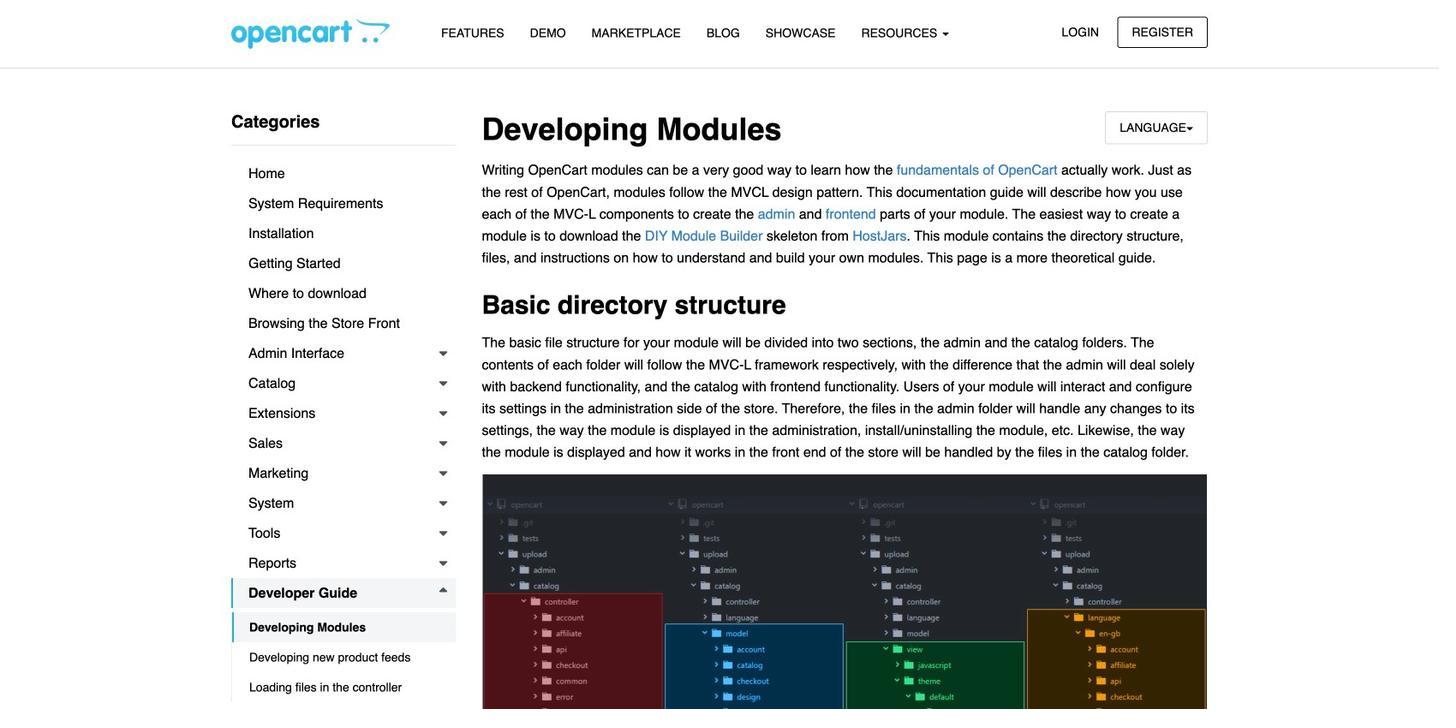Task type: vqa. For each thing, say whether or not it's contained in the screenshot.
file struct image
yes



Task type: locate. For each thing, give the bounding box(es) containing it.
opencart - open source shopping cart solution image
[[231, 18, 390, 49]]

file struct image
[[482, 474, 1208, 710]]



